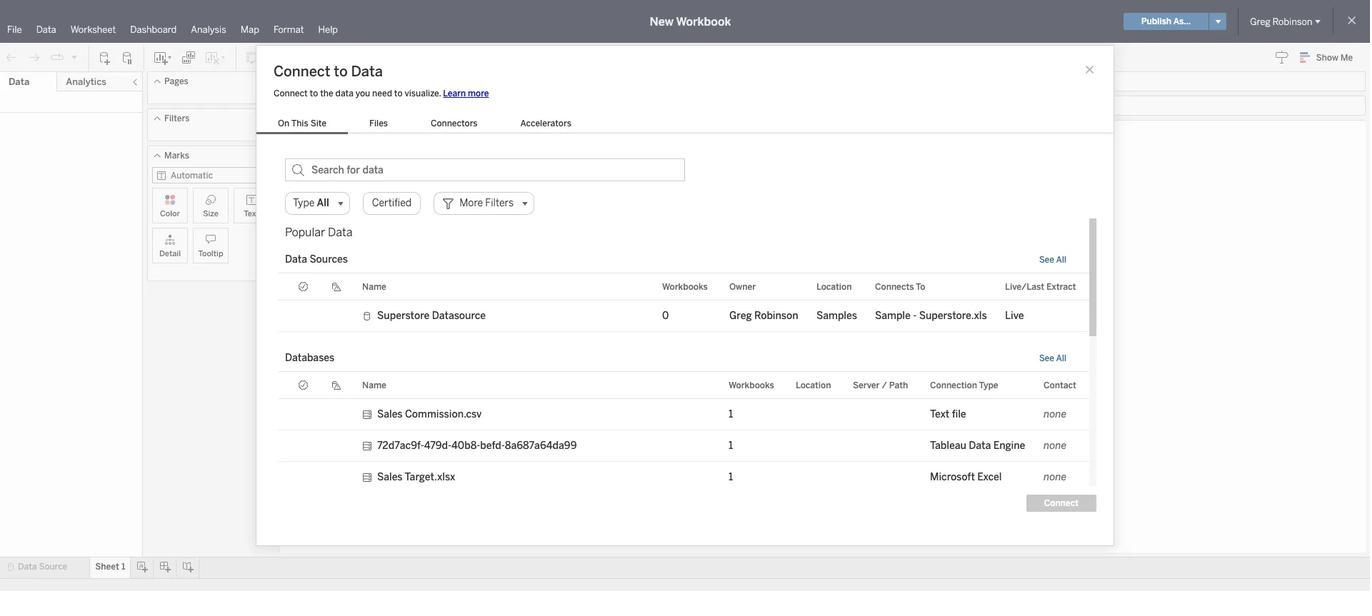 Task type: describe. For each thing, give the bounding box(es) containing it.
server / path
[[853, 381, 909, 391]]

row group containing sales commission.csv
[[278, 400, 1090, 557]]

on
[[278, 119, 290, 129]]

columns
[[296, 76, 332, 86]]

0 vertical spatial greg
[[1251, 16, 1271, 27]]

name for data sources
[[362, 282, 387, 292]]

accelerators
[[521, 119, 572, 129]]

popular
[[285, 226, 325, 239]]

dashboard
[[130, 24, 177, 35]]

you
[[356, 89, 370, 99]]

format
[[274, 24, 304, 35]]

list box containing on this site
[[257, 116, 593, 134]]

connection
[[931, 381, 978, 391]]

connectors
[[431, 119, 478, 129]]

samples
[[817, 310, 858, 322]]

microsoft
[[931, 472, 976, 484]]

new worksheet image
[[153, 50, 173, 65]]

files
[[370, 119, 388, 129]]

certified
[[372, 197, 412, 209]]

data source
[[18, 563, 67, 573]]

map
[[241, 24, 259, 35]]

1 vertical spatial location
[[796, 381, 832, 391]]

analysis
[[191, 24, 226, 35]]

0 vertical spatial location
[[817, 282, 852, 292]]

as...
[[1174, 16, 1192, 26]]

highlight image
[[349, 50, 365, 65]]

microsoft excel
[[931, 472, 1002, 484]]

3 none from the top
[[1044, 472, 1067, 484]]

undo image
[[4, 50, 19, 65]]

all for 1
[[1057, 354, 1067, 364]]

connects to
[[876, 282, 926, 292]]

connect for connect
[[1045, 499, 1079, 509]]

grid for data sources
[[278, 274, 1090, 345]]

certified button
[[363, 192, 421, 215]]

show
[[1317, 53, 1339, 63]]

connects
[[876, 282, 915, 292]]

see for superstore datasource
[[1040, 255, 1055, 265]]

connect for connect to data
[[274, 63, 331, 80]]

new
[[650, 15, 674, 28]]

help
[[319, 24, 338, 35]]

connection type
[[931, 381, 999, 391]]

data left 'source'
[[18, 563, 37, 573]]

on this site
[[278, 119, 327, 129]]

contact
[[1044, 381, 1077, 391]]

analytics
[[66, 76, 106, 87]]

0 vertical spatial greg robinson
[[1251, 16, 1313, 27]]

data up you
[[351, 63, 383, 80]]

data left "engine"
[[969, 440, 992, 452]]

data down undo icon at the left top
[[9, 76, 29, 87]]

learn more link
[[443, 89, 489, 99]]

to for data
[[334, 63, 348, 80]]

extract
[[1047, 282, 1077, 292]]

collapse image
[[131, 78, 139, 86]]

site
[[311, 119, 327, 129]]

new workbook
[[650, 15, 732, 28]]

workbook
[[677, 15, 732, 28]]

text file
[[931, 409, 967, 421]]

workbooks for 1
[[729, 381, 775, 391]]

1 vertical spatial sheet
[[95, 563, 119, 573]]

0
[[663, 310, 669, 322]]

publish as...
[[1142, 16, 1192, 26]]

befd-
[[481, 440, 505, 452]]

color
[[160, 209, 180, 219]]

sales target.xlsx
[[377, 472, 456, 484]]

live/last extract
[[1006, 282, 1077, 292]]

file
[[953, 409, 967, 421]]

pause auto updates image
[[121, 50, 135, 65]]

row containing superstore datasource
[[278, 301, 1090, 332]]

connect to the data you need to visualize. learn more
[[274, 89, 489, 99]]

excel
[[978, 472, 1002, 484]]

show me button
[[1294, 46, 1367, 69]]

0 vertical spatial sheet
[[284, 128, 324, 148]]

data down popular
[[285, 254, 307, 266]]

databases
[[285, 352, 335, 365]]

/
[[882, 381, 888, 391]]

0 vertical spatial robinson
[[1273, 16, 1313, 27]]

more
[[468, 89, 489, 99]]

none for tableau data engine
[[1044, 440, 1067, 452]]

data up replay animation icon
[[36, 24, 56, 35]]

superstore.xls
[[920, 310, 988, 322]]

row containing sales target.xlsx
[[278, 462, 1090, 494]]

server
[[853, 381, 880, 391]]



Task type: vqa. For each thing, say whether or not it's contained in the screenshot.
All
yes



Task type: locate. For each thing, give the bounding box(es) containing it.
see all up extract
[[1040, 255, 1067, 265]]

479d-
[[424, 440, 452, 452]]

-
[[914, 310, 917, 322]]

40b8-
[[452, 440, 481, 452]]

0 vertical spatial none
[[1044, 409, 1067, 421]]

to left highlight image
[[334, 63, 348, 80]]

0 vertical spatial sales
[[377, 409, 403, 421]]

sales for sales target.xlsx
[[377, 472, 403, 484]]

2 row from the top
[[278, 400, 1090, 431]]

new data source image
[[98, 50, 112, 65]]

see up contact
[[1040, 354, 1055, 364]]

0 horizontal spatial text
[[244, 209, 259, 219]]

2 see all button from the top
[[1040, 354, 1067, 364]]

sales
[[377, 409, 403, 421], [377, 472, 403, 484]]

see all for superstore datasource
[[1040, 255, 1067, 265]]

connect button
[[1027, 495, 1097, 513]]

3 row from the top
[[278, 431, 1090, 462]]

data
[[36, 24, 56, 35], [351, 63, 383, 80], [9, 76, 29, 87], [328, 226, 353, 239], [285, 254, 307, 266], [969, 440, 992, 452], [18, 563, 37, 573]]

worksheet
[[71, 24, 116, 35]]

need
[[372, 89, 392, 99]]

sales commission.csv
[[377, 409, 482, 421]]

duplicate image
[[182, 50, 196, 65]]

1 for sales commission.csv
[[729, 409, 734, 421]]

1 all from the top
[[1057, 255, 1067, 265]]

owner
[[730, 282, 756, 292]]

1 vertical spatial workbooks
[[729, 381, 775, 391]]

data guide image
[[1276, 50, 1290, 64]]

1 for sales target.xlsx
[[729, 472, 734, 484]]

to for the
[[310, 89, 318, 99]]

2 horizontal spatial to
[[394, 89, 403, 99]]

0 vertical spatial all
[[1057, 255, 1067, 265]]

none down contact
[[1044, 409, 1067, 421]]

2 sales from the top
[[377, 472, 403, 484]]

detail
[[159, 249, 181, 259]]

1 horizontal spatial text
[[931, 409, 950, 421]]

1 vertical spatial robinson
[[755, 310, 799, 322]]

0 horizontal spatial greg
[[730, 310, 752, 322]]

1 name from the top
[[362, 282, 387, 292]]

2 grid from the top
[[278, 372, 1090, 587]]

visualize.
[[405, 89, 441, 99]]

sample - superstore.xls
[[876, 310, 988, 322]]

replay animation image
[[70, 53, 79, 61]]

1 vertical spatial see
[[1040, 354, 1055, 364]]

sort ascending image
[[268, 50, 282, 65]]

data up sources
[[328, 226, 353, 239]]

type
[[980, 381, 999, 391]]

grid containing sales commission.csv
[[278, 372, 1090, 587]]

text left file
[[931, 409, 950, 421]]

sample
[[876, 310, 911, 322]]

see all up contact
[[1040, 354, 1067, 364]]

1 none from the top
[[1044, 409, 1067, 421]]

sources
[[310, 254, 348, 266]]

robinson up data guide image at top
[[1273, 16, 1313, 27]]

see all for 1
[[1040, 354, 1067, 364]]

1 horizontal spatial sheet
[[284, 128, 324, 148]]

1 vertical spatial text
[[931, 409, 950, 421]]

live
[[1006, 310, 1025, 322]]

0 vertical spatial see all button
[[1040, 255, 1067, 265]]

clear sheet image
[[204, 50, 227, 65]]

see up live/last extract
[[1040, 255, 1055, 265]]

totals image
[[314, 50, 331, 65]]

grid for databases
[[278, 372, 1090, 587]]

replay animation image
[[50, 50, 64, 65]]

live/last
[[1006, 282, 1045, 292]]

data sources
[[285, 254, 348, 266]]

0 vertical spatial workbooks
[[663, 282, 708, 292]]

grid
[[278, 274, 1090, 345], [278, 372, 1090, 587]]

sheet 1 right 'source'
[[95, 563, 125, 573]]

connect for connect to the data you need to visualize. learn more
[[274, 89, 308, 99]]

0 vertical spatial text
[[244, 209, 259, 219]]

sales up 72d7ac9f- on the bottom left
[[377, 409, 403, 421]]

1 vertical spatial all
[[1057, 354, 1067, 364]]

tooltip
[[198, 249, 223, 259]]

list box
[[257, 116, 593, 134]]

0 vertical spatial grid
[[278, 274, 1090, 345]]

grid containing superstore datasource
[[278, 274, 1090, 345]]

1 row from the top
[[278, 301, 1090, 332]]

2 vertical spatial connect
[[1045, 499, 1079, 509]]

publish
[[1142, 16, 1172, 26]]

1
[[327, 128, 335, 148], [729, 409, 734, 421], [729, 440, 734, 452], [729, 472, 734, 484], [121, 563, 125, 573]]

all for superstore datasource
[[1057, 255, 1067, 265]]

source
[[39, 563, 67, 573]]

to
[[334, 63, 348, 80], [310, 89, 318, 99], [394, 89, 403, 99]]

tableau
[[931, 440, 967, 452]]

this
[[291, 119, 309, 129]]

sheet right 'source'
[[95, 563, 119, 573]]

robinson
[[1273, 16, 1313, 27], [755, 310, 799, 322]]

text
[[244, 209, 259, 219], [931, 409, 950, 421]]

1 vertical spatial greg
[[730, 310, 752, 322]]

see all button up contact
[[1040, 354, 1067, 364]]

tableau data engine
[[931, 440, 1026, 452]]

show me
[[1317, 53, 1354, 63]]

to
[[916, 282, 926, 292]]

1 horizontal spatial workbooks
[[729, 381, 775, 391]]

0 horizontal spatial greg robinson
[[730, 310, 799, 322]]

1 vertical spatial sheet 1
[[95, 563, 125, 573]]

none for text file
[[1044, 409, 1067, 421]]

2 none from the top
[[1044, 440, 1067, 452]]

0 vertical spatial see all
[[1040, 255, 1067, 265]]

filters
[[164, 114, 190, 124]]

see all button for 1
[[1040, 354, 1067, 364]]

connect inside button
[[1045, 499, 1079, 509]]

0 horizontal spatial workbooks
[[663, 282, 708, 292]]

2 see all from the top
[[1040, 354, 1067, 364]]

see
[[1040, 255, 1055, 265], [1040, 354, 1055, 364]]

1 see from the top
[[1040, 255, 1055, 265]]

the
[[320, 89, 334, 99]]

row
[[278, 301, 1090, 332], [278, 400, 1090, 431], [278, 431, 1090, 462], [278, 462, 1090, 494]]

2 name from the top
[[362, 381, 387, 391]]

none
[[1044, 409, 1067, 421], [1044, 440, 1067, 452], [1044, 472, 1067, 484]]

1 vertical spatial sales
[[377, 472, 403, 484]]

0 vertical spatial see
[[1040, 255, 1055, 265]]

superstore
[[377, 310, 430, 322]]

greg robinson up data guide image at top
[[1251, 16, 1313, 27]]

row group
[[278, 400, 1090, 557]]

commission.csv
[[405, 409, 482, 421]]

sales for sales commission.csv
[[377, 409, 403, 421]]

0 vertical spatial name
[[362, 282, 387, 292]]

72d7ac9f-
[[377, 440, 424, 452]]

name up superstore
[[362, 282, 387, 292]]

me
[[1341, 53, 1354, 63]]

redo image
[[27, 50, 41, 65]]

all up contact
[[1057, 354, 1067, 364]]

cell
[[788, 400, 845, 431], [845, 400, 922, 431], [788, 431, 845, 462], [845, 431, 922, 462]]

data
[[336, 89, 354, 99]]

2 all from the top
[[1057, 354, 1067, 364]]

text for text file
[[931, 409, 950, 421]]

path
[[890, 381, 909, 391]]

text for text
[[244, 209, 259, 219]]

none up connect button
[[1044, 472, 1067, 484]]

see all button up extract
[[1040, 255, 1067, 265]]

2 see from the top
[[1040, 354, 1055, 364]]

sheet 1 down the the
[[284, 128, 335, 148]]

none right "engine"
[[1044, 440, 1067, 452]]

1 vertical spatial none
[[1044, 440, 1067, 452]]

1 sales from the top
[[377, 409, 403, 421]]

all up extract
[[1057, 255, 1067, 265]]

1 see all from the top
[[1040, 255, 1067, 265]]

0 horizontal spatial robinson
[[755, 310, 799, 322]]

0 vertical spatial connect
[[274, 63, 331, 80]]

target.xlsx
[[405, 472, 456, 484]]

location up samples
[[817, 282, 852, 292]]

1 vertical spatial connect
[[274, 89, 308, 99]]

1 vertical spatial see all
[[1040, 354, 1067, 364]]

sheet
[[284, 128, 324, 148], [95, 563, 119, 573]]

1 horizontal spatial sheet 1
[[284, 128, 335, 148]]

all
[[1057, 255, 1067, 265], [1057, 354, 1067, 364]]

2 vertical spatial none
[[1044, 472, 1067, 484]]

1 see all button from the top
[[1040, 255, 1067, 265]]

text right size
[[244, 209, 259, 219]]

1 for 72d7ac9f-479d-40b8-befd-8a687a64da99
[[729, 440, 734, 452]]

1 grid from the top
[[278, 274, 1090, 345]]

0 horizontal spatial to
[[310, 89, 318, 99]]

workbooks
[[663, 282, 708, 292], [729, 381, 775, 391]]

sales down 72d7ac9f- on the bottom left
[[377, 472, 403, 484]]

location
[[817, 282, 852, 292], [796, 381, 832, 391]]

datasource
[[432, 310, 486, 322]]

location left server
[[796, 381, 832, 391]]

0 horizontal spatial sheet 1
[[95, 563, 125, 573]]

1 vertical spatial greg robinson
[[730, 310, 799, 322]]

show labels image
[[374, 50, 388, 65]]

to down columns
[[310, 89, 318, 99]]

1 horizontal spatial greg robinson
[[1251, 16, 1313, 27]]

see all button for superstore datasource
[[1040, 255, 1067, 265]]

8a687a64da99
[[505, 440, 577, 452]]

72d7ac9f-479d-40b8-befd-8a687a64da99
[[377, 440, 577, 452]]

marks
[[164, 151, 189, 161]]

1 horizontal spatial to
[[334, 63, 348, 80]]

publish as... button
[[1124, 13, 1209, 30]]

1 vertical spatial name
[[362, 381, 387, 391]]

to right need
[[394, 89, 403, 99]]

sheet down the the
[[284, 128, 324, 148]]

name up sales commission.csv on the bottom of the page
[[362, 381, 387, 391]]

1 vertical spatial grid
[[278, 372, 1090, 587]]

1 vertical spatial see all button
[[1040, 354, 1067, 364]]

popular data
[[285, 226, 353, 239]]

see all button
[[1040, 255, 1067, 265], [1040, 354, 1067, 364]]

connect to data
[[274, 63, 383, 80]]

row containing 72d7ac9f-479d-40b8-befd-8a687a64da99
[[278, 431, 1090, 462]]

superstore datasource
[[377, 310, 486, 322]]

greg robinson
[[1251, 16, 1313, 27], [730, 310, 799, 322]]

swap rows and columns image
[[245, 50, 259, 65]]

size
[[203, 209, 219, 219]]

workbooks for superstore datasource
[[663, 282, 708, 292]]

name for databases
[[362, 381, 387, 391]]

file
[[7, 24, 22, 35]]

1 horizontal spatial robinson
[[1273, 16, 1313, 27]]

learn
[[443, 89, 466, 99]]

row containing sales commission.csv
[[278, 400, 1090, 431]]

see for 1
[[1040, 354, 1055, 364]]

0 vertical spatial sheet 1
[[284, 128, 335, 148]]

greg robinson down owner
[[730, 310, 799, 322]]

4 row from the top
[[278, 462, 1090, 494]]

connect
[[274, 63, 331, 80], [274, 89, 308, 99], [1045, 499, 1079, 509]]

0 horizontal spatial sheet
[[95, 563, 119, 573]]

1 horizontal spatial greg
[[1251, 16, 1271, 27]]

engine
[[994, 440, 1026, 452]]

pages
[[164, 76, 189, 86]]

robinson down owner
[[755, 310, 799, 322]]



